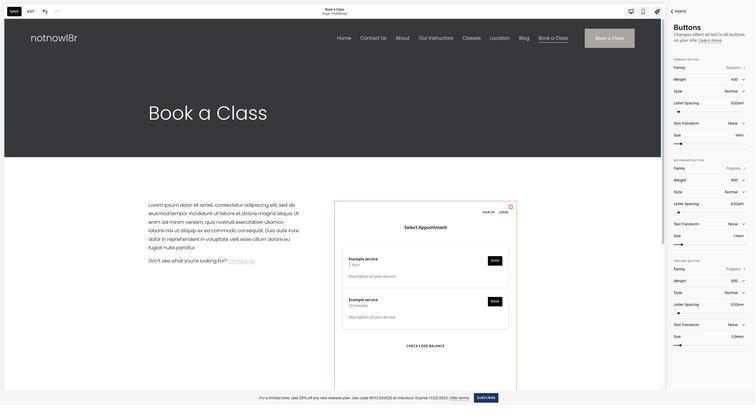 Task type: describe. For each thing, give the bounding box(es) containing it.
size for secondary
[[674, 234, 681, 238]]

none for tertiary button
[[728, 323, 738, 327]]

weight for secondary button
[[674, 178, 686, 183]]

letter for primary button
[[674, 101, 684, 106]]

fonts button
[[665, 6, 692, 17]]

on
[[674, 38, 679, 43]]

letter spacing range field for primary button
[[674, 106, 746, 118]]

any
[[313, 396, 319, 400]]

changes
[[674, 32, 692, 37]]

size range field for primary button
[[674, 138, 746, 150]]

spacing for primary
[[685, 101, 699, 106]]

letter for secondary button
[[674, 202, 684, 206]]

text for secondary button
[[674, 222, 681, 227]]

size range field for tertiary button
[[674, 340, 746, 351]]

more
[[711, 38, 722, 43]]

size range field for secondary button
[[674, 239, 746, 250]]

letter spacing for tertiary
[[674, 302, 699, 307]]

time,
[[282, 396, 290, 400]]

code
[[360, 396, 369, 400]]

400
[[731, 77, 738, 82]]

poppins for secondary button
[[726, 166, 741, 171]]

weight for primary button
[[674, 77, 686, 82]]

take
[[291, 396, 299, 400]]

checkout.
[[397, 396, 414, 400]]

20%
[[299, 396, 307, 400]]

weight for tertiary button
[[674, 279, 686, 283]]

11/22/2023.
[[429, 396, 449, 400]]

expires
[[415, 396, 428, 400]]

fonts
[[675, 9, 686, 13]]

text for primary button
[[674, 121, 681, 126]]

exit
[[27, 9, 35, 13]]

learn
[[699, 38, 710, 43]]

your
[[680, 38, 689, 43]]

a for book
[[334, 7, 335, 11]]

transform for secondary
[[682, 222, 699, 227]]

size for tertiary
[[674, 335, 681, 339]]

normal for secondary button
[[725, 190, 738, 195]]

for a limited time, take 20% off any new website plan. use code w11csave20 at checkout. expires 11/22/2023. offer terms.
[[259, 396, 470, 400]]

500 for tertiary button
[[731, 279, 738, 283]]

at
[[393, 396, 396, 400]]

2 all from the left
[[724, 32, 728, 37]]

text transform for secondary
[[674, 222, 699, 227]]

letter spacing text field for primary button
[[731, 100, 745, 106]]

letter spacing for primary
[[674, 101, 699, 106]]

site.
[[690, 38, 698, 43]]

a for for
[[266, 396, 268, 400]]

letter spacing text field for tertiary button
[[731, 302, 745, 308]]

button for tertiary button
[[688, 260, 700, 263]]

use
[[352, 396, 359, 400]]

offer terms. link
[[450, 396, 470, 401]]

limited
[[269, 396, 281, 400]]

spacing for secondary
[[685, 202, 699, 206]]

style for tertiary button
[[674, 291, 682, 295]]

family for tertiary
[[674, 267, 685, 272]]

subscribe button
[[474, 393, 499, 403]]

subscribe
[[477, 396, 496, 400]]

secondary button
[[674, 159, 704, 162]]

button for secondary button
[[692, 159, 704, 162]]

spacing for tertiary
[[685, 302, 699, 307]]



Task type: locate. For each thing, give the bounding box(es) containing it.
2 vertical spatial none
[[728, 323, 738, 327]]

3 weight from the top
[[674, 279, 686, 283]]

all up learn
[[705, 32, 710, 37]]

0 vertical spatial weight
[[674, 77, 686, 82]]

1 vertical spatial size range field
[[674, 239, 746, 250]]

weight
[[674, 77, 686, 82], [674, 178, 686, 183], [674, 279, 686, 283]]

1 all from the left
[[705, 32, 710, 37]]

0 vertical spatial transform
[[682, 121, 699, 126]]

1 text transform from the top
[[674, 121, 699, 126]]

3 normal from the top
[[725, 291, 738, 295]]

0 vertical spatial text transform
[[674, 121, 699, 126]]

1 poppins from the top
[[726, 65, 741, 70]]

button
[[687, 58, 699, 61], [692, 159, 704, 162], [688, 260, 700, 263]]

2 size range field from the top
[[674, 239, 746, 250]]

normal for primary button
[[725, 89, 738, 94]]

1 style from the top
[[674, 89, 682, 94]]

poppins for tertiary button
[[726, 267, 741, 272]]

website
[[328, 396, 342, 400]]

1 vertical spatial style
[[674, 190, 682, 195]]

Letter Spacing range field
[[674, 106, 746, 118], [674, 207, 746, 218], [674, 308, 746, 319]]

2 vertical spatial spacing
[[685, 302, 699, 307]]

offer
[[450, 396, 458, 400]]

0 vertical spatial 500
[[731, 178, 738, 183]]

1 vertical spatial size
[[674, 234, 681, 238]]

500 for secondary button
[[731, 178, 738, 183]]

button right the secondary
[[692, 159, 704, 162]]

2 vertical spatial weight
[[674, 279, 686, 283]]

w11csave20
[[369, 396, 392, 400]]

1 weight from the top
[[674, 77, 686, 82]]

0 vertical spatial spacing
[[685, 101, 699, 106]]

none
[[728, 121, 738, 126], [728, 222, 738, 227], [728, 323, 738, 327]]

none for secondary button
[[728, 222, 738, 227]]

3 letter spacing from the top
[[674, 302, 699, 307]]

1 500 from the top
[[731, 178, 738, 183]]

2 transform from the top
[[682, 222, 699, 227]]

button for primary button
[[687, 58, 699, 61]]

poppins
[[726, 65, 741, 70], [726, 166, 741, 171], [726, 267, 741, 272]]

0 vertical spatial size
[[674, 133, 681, 138]]

1 none from the top
[[728, 121, 738, 126]]

0 vertical spatial letter spacing text field
[[731, 100, 745, 106]]

0 vertical spatial size range field
[[674, 138, 746, 150]]

learn more link
[[699, 38, 722, 43]]

1 vertical spatial 500
[[731, 279, 738, 283]]

2 vertical spatial style
[[674, 291, 682, 295]]

1 horizontal spatial all
[[724, 32, 728, 37]]

a inside book a class page · published
[[334, 7, 335, 11]]

1 vertical spatial family
[[674, 166, 685, 171]]

1 text from the top
[[674, 121, 681, 126]]

buttons
[[729, 32, 745, 37]]

2 vertical spatial text transform
[[674, 323, 699, 327]]

text for tertiary button
[[674, 323, 681, 327]]

changes affect all text in all buttons on your site.
[[674, 32, 745, 43]]

2 text transform from the top
[[674, 222, 699, 227]]

1 vertical spatial size text field
[[733, 233, 745, 239]]

3 family from the top
[[674, 267, 685, 272]]

3 letter spacing text field from the top
[[731, 302, 745, 308]]

style for primary button
[[674, 89, 682, 94]]

2 poppins from the top
[[726, 166, 741, 171]]

1 vertical spatial letter spacing
[[674, 202, 699, 206]]

save
[[10, 9, 19, 13]]

family
[[674, 65, 685, 70], [674, 166, 685, 171], [674, 267, 685, 272]]

text
[[674, 121, 681, 126], [674, 222, 681, 227], [674, 323, 681, 327]]

3 poppins from the top
[[726, 267, 741, 272]]

1 normal from the top
[[725, 89, 738, 94]]

2 size from the top
[[674, 234, 681, 238]]

2 style from the top
[[674, 190, 682, 195]]

text transform for primary
[[674, 121, 699, 126]]

0 vertical spatial family
[[674, 65, 685, 70]]

letter spacing range field for secondary button
[[674, 207, 746, 218]]

3 text transform from the top
[[674, 323, 699, 327]]

family for primary
[[674, 65, 685, 70]]

family down the secondary
[[674, 166, 685, 171]]

0 vertical spatial text
[[674, 121, 681, 126]]

book
[[325, 7, 333, 11]]

1 vertical spatial button
[[692, 159, 704, 162]]

2 text from the top
[[674, 222, 681, 227]]

class
[[336, 7, 344, 11]]

button right primary
[[687, 58, 699, 61]]

family down the tertiary
[[674, 267, 685, 272]]

learn more
[[699, 38, 722, 43]]

None field
[[674, 74, 746, 85], [674, 86, 746, 97], [674, 118, 746, 129], [674, 175, 746, 186], [674, 186, 746, 198], [674, 218, 746, 230], [674, 275, 746, 287], [674, 287, 746, 299], [674, 319, 746, 331], [674, 74, 746, 85], [674, 86, 746, 97], [674, 118, 746, 129], [674, 175, 746, 186], [674, 186, 746, 198], [674, 218, 746, 230], [674, 275, 746, 287], [674, 287, 746, 299], [674, 319, 746, 331]]

primary button
[[674, 58, 699, 61]]

Size range field
[[674, 138, 746, 150], [674, 239, 746, 250], [674, 340, 746, 351]]

size text field for 400
[[735, 132, 745, 138]]

buttons
[[674, 23, 701, 32]]

1 vertical spatial letter
[[674, 202, 684, 206]]

style for secondary button
[[674, 190, 682, 195]]

all
[[705, 32, 710, 37], [724, 32, 728, 37]]

letter spacing text field for secondary button
[[731, 201, 745, 207]]

3 letter from the top
[[674, 302, 684, 307]]

0 vertical spatial a
[[334, 7, 335, 11]]

terms.
[[459, 396, 470, 400]]

size for primary
[[674, 133, 681, 138]]

weight down the secondary
[[674, 178, 686, 183]]

0 vertical spatial poppins
[[726, 65, 741, 70]]

all right the in
[[724, 32, 728, 37]]

text
[[711, 32, 718, 37]]

2 vertical spatial normal
[[725, 291, 738, 295]]

tab list
[[625, 7, 649, 16]]

exit button
[[24, 7, 37, 16]]

1 letter from the top
[[674, 101, 684, 106]]

0 horizontal spatial a
[[266, 396, 268, 400]]

plan.
[[343, 396, 351, 400]]

1 transform from the top
[[682, 121, 699, 126]]

tertiary button
[[674, 260, 700, 263]]

2 500 from the top
[[731, 279, 738, 283]]

1 vertical spatial none
[[728, 222, 738, 227]]

1 vertical spatial letter spacing range field
[[674, 207, 746, 218]]

1 letter spacing text field from the top
[[731, 100, 745, 106]]

text transform
[[674, 121, 699, 126], [674, 222, 699, 227], [674, 323, 699, 327]]

spacing
[[685, 101, 699, 106], [685, 202, 699, 206], [685, 302, 699, 307]]

published
[[332, 11, 347, 15]]

0 vertical spatial button
[[687, 58, 699, 61]]

in
[[719, 32, 723, 37]]

transform for primary
[[682, 121, 699, 126]]

500
[[731, 178, 738, 183], [731, 279, 738, 283]]

new
[[320, 396, 327, 400]]

a right for
[[266, 396, 268, 400]]

letter spacing
[[674, 101, 699, 106], [674, 202, 699, 206], [674, 302, 699, 307]]

0 vertical spatial letter spacing range field
[[674, 106, 746, 118]]

3 size from the top
[[674, 335, 681, 339]]

2 vertical spatial letter spacing range field
[[674, 308, 746, 319]]

Letter Spacing text field
[[731, 100, 745, 106], [731, 201, 745, 207], [731, 302, 745, 308]]

0 vertical spatial letter
[[674, 101, 684, 106]]

1 vertical spatial weight
[[674, 178, 686, 183]]

button right the tertiary
[[688, 260, 700, 263]]

2 vertical spatial letter spacing
[[674, 302, 699, 307]]

3 none from the top
[[728, 323, 738, 327]]

secondary
[[674, 159, 691, 162]]

page
[[322, 11, 330, 15]]

2 letter spacing range field from the top
[[674, 207, 746, 218]]

2 vertical spatial letter
[[674, 302, 684, 307]]

2 vertical spatial text
[[674, 323, 681, 327]]

2 letter spacing text field from the top
[[731, 201, 745, 207]]

1 size range field from the top
[[674, 138, 746, 150]]

size text field for 500
[[733, 233, 745, 239]]

2 vertical spatial transform
[[682, 323, 699, 327]]

style
[[674, 89, 682, 94], [674, 190, 682, 195], [674, 291, 682, 295]]

3 transform from the top
[[682, 323, 699, 327]]

1 horizontal spatial a
[[334, 7, 335, 11]]

save button
[[7, 7, 22, 16]]

1 vertical spatial text
[[674, 222, 681, 227]]

3 spacing from the top
[[685, 302, 699, 307]]

primary
[[674, 58, 687, 61]]

1 vertical spatial letter spacing text field
[[731, 201, 745, 207]]

letter spacing range field for tertiary button
[[674, 308, 746, 319]]

3 text from the top
[[674, 323, 681, 327]]

1 vertical spatial a
[[266, 396, 268, 400]]

none for primary button
[[728, 121, 738, 126]]

3 letter spacing range field from the top
[[674, 308, 746, 319]]

poppins for primary button
[[726, 65, 741, 70]]

1 vertical spatial text transform
[[674, 222, 699, 227]]

transform for tertiary
[[682, 323, 699, 327]]

letter spacing for secondary
[[674, 202, 699, 206]]

a
[[334, 7, 335, 11], [266, 396, 268, 400]]

1 spacing from the top
[[685, 101, 699, 106]]

0 vertical spatial size text field
[[735, 132, 745, 138]]

2 vertical spatial button
[[688, 260, 700, 263]]

0 horizontal spatial all
[[705, 32, 710, 37]]

1 family from the top
[[674, 65, 685, 70]]

2 vertical spatial letter spacing text field
[[731, 302, 745, 308]]

2 none from the top
[[728, 222, 738, 227]]

2 letter spacing from the top
[[674, 202, 699, 206]]

weight down the tertiary
[[674, 279, 686, 283]]

2 letter from the top
[[674, 202, 684, 206]]

0 vertical spatial letter spacing
[[674, 101, 699, 106]]

letter
[[674, 101, 684, 106], [674, 202, 684, 206], [674, 302, 684, 307]]

0 vertical spatial none
[[728, 121, 738, 126]]

letter for tertiary button
[[674, 302, 684, 307]]

affect
[[693, 32, 704, 37]]

off
[[308, 396, 312, 400]]

1 size from the top
[[674, 133, 681, 138]]

book a class page · published
[[322, 7, 347, 15]]

1 letter spacing range field from the top
[[674, 106, 746, 118]]

for
[[259, 396, 265, 400]]

2 family from the top
[[674, 166, 685, 171]]

family down primary
[[674, 65, 685, 70]]

0 vertical spatial style
[[674, 89, 682, 94]]

1 letter spacing from the top
[[674, 101, 699, 106]]

2 spacing from the top
[[685, 202, 699, 206]]

text transform for tertiary
[[674, 323, 699, 327]]

2 vertical spatial family
[[674, 267, 685, 272]]

1 vertical spatial normal
[[725, 190, 738, 195]]

normal for tertiary button
[[725, 291, 738, 295]]

a right book
[[334, 7, 335, 11]]

family for secondary
[[674, 166, 685, 171]]

2 vertical spatial size range field
[[674, 340, 746, 351]]

1 vertical spatial poppins
[[726, 166, 741, 171]]

3 size range field from the top
[[674, 340, 746, 351]]

3 style from the top
[[674, 291, 682, 295]]

1 vertical spatial transform
[[682, 222, 699, 227]]

normal
[[725, 89, 738, 94], [725, 190, 738, 195], [725, 291, 738, 295]]

·
[[331, 11, 331, 15]]

1 vertical spatial spacing
[[685, 202, 699, 206]]

0 vertical spatial normal
[[725, 89, 738, 94]]

2 weight from the top
[[674, 178, 686, 183]]

2 vertical spatial poppins
[[726, 267, 741, 272]]

Size text field
[[735, 132, 745, 138], [733, 233, 745, 239]]

2 normal from the top
[[725, 190, 738, 195]]

size
[[674, 133, 681, 138], [674, 234, 681, 238], [674, 335, 681, 339]]

2 vertical spatial size
[[674, 335, 681, 339]]

weight down primary
[[674, 77, 686, 82]]

transform
[[682, 121, 699, 126], [682, 222, 699, 227], [682, 323, 699, 327]]

tertiary
[[674, 260, 687, 263]]

Size text field
[[732, 334, 745, 340]]



Task type: vqa. For each thing, say whether or not it's contained in the screenshot.
topmost Weight
yes



